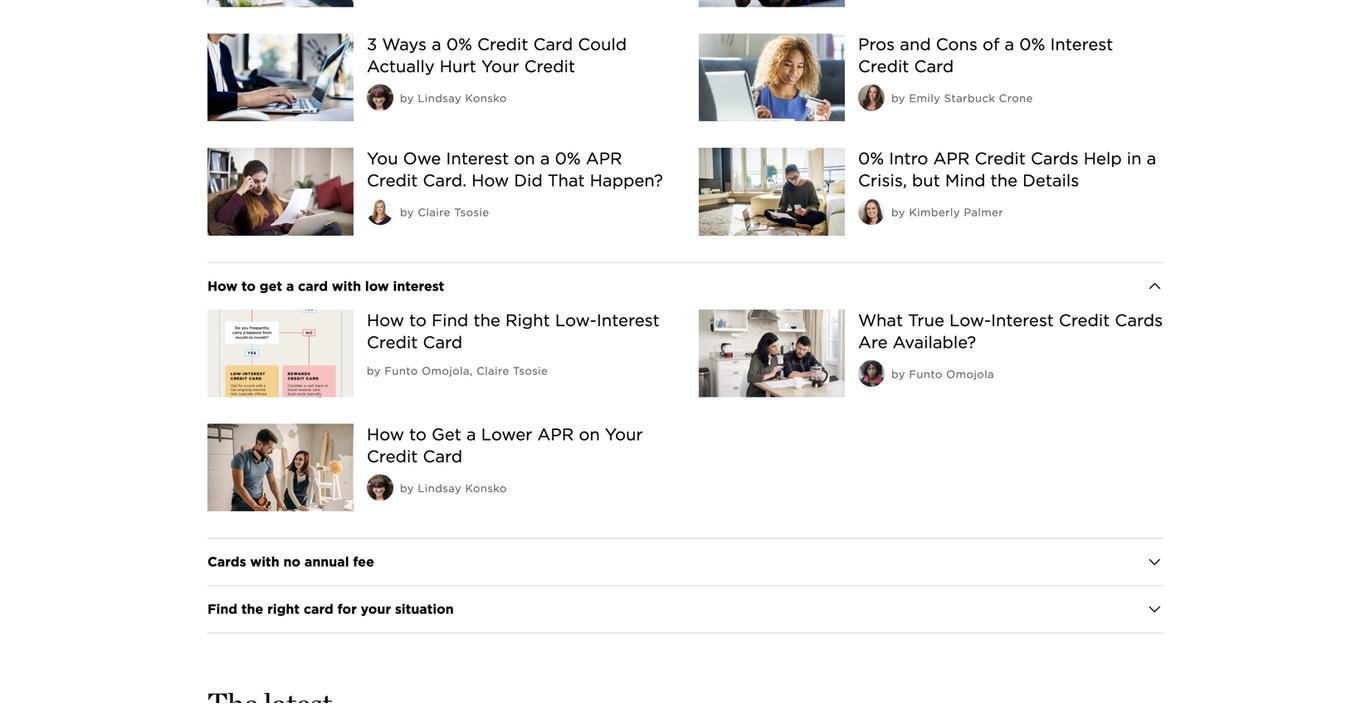 Task type: locate. For each thing, give the bounding box(es) containing it.
the left right
[[474, 310, 501, 330]]

1 horizontal spatial find
[[432, 310, 469, 330]]

lindsay down hurt
[[418, 92, 462, 105]]

claire tsosie link
[[418, 206, 489, 219], [477, 364, 548, 377]]

lindsay konsko's profile picture image down actually
[[367, 84, 394, 111]]

2 lindsay from the top
[[418, 482, 462, 495]]

get
[[260, 278, 282, 294]]

to inside how to get a lower apr on your credit card
[[409, 425, 427, 444]]

but
[[912, 171, 941, 191]]

find
[[432, 310, 469, 330], [208, 601, 238, 617]]

owe
[[403, 149, 441, 169]]

2 vertical spatial cards
[[208, 554, 246, 570]]

with
[[332, 278, 361, 294], [250, 554, 280, 570]]

credit inside you owe interest on a 0% apr credit card. how did that happen?
[[367, 171, 418, 191]]

0 horizontal spatial with
[[250, 554, 280, 570]]

low-
[[555, 310, 597, 330], [950, 310, 991, 330]]

what true low-interest credit cards are available?
[[858, 310, 1163, 352]]

0% up crisis,
[[858, 149, 884, 169]]

claire tsosie link down card.
[[418, 206, 489, 219]]

konsko for your
[[465, 92, 507, 105]]

apr up happen?
[[586, 149, 622, 169]]

1 horizontal spatial omojola
[[947, 368, 995, 380]]

konsko down how to get a lower apr on your credit card
[[465, 482, 507, 495]]

2 konsko from the top
[[465, 482, 507, 495]]

1 vertical spatial by lindsay konsko
[[400, 482, 507, 495]]

low- up available?
[[950, 310, 991, 330]]

you owe interest on a 0% apr credit card. how did that happen? link
[[367, 149, 663, 191]]

card left for
[[304, 601, 334, 617]]

by for hurt
[[400, 92, 414, 105]]

by lindsay konsko for your
[[400, 92, 507, 105]]

interest
[[1051, 35, 1114, 54], [446, 149, 509, 169], [597, 310, 660, 330], [991, 310, 1054, 330]]

cards
[[1031, 149, 1079, 169], [1115, 310, 1163, 330], [208, 554, 246, 570]]

0 vertical spatial lindsay konsko link
[[418, 92, 507, 105]]

lindsay konsko link
[[418, 92, 507, 105], [418, 482, 507, 495]]

by
[[400, 92, 414, 105], [892, 92, 906, 105], [400, 206, 414, 219], [892, 206, 906, 219], [367, 364, 381, 377], [892, 368, 906, 380], [400, 482, 414, 495]]

fee
[[353, 554, 374, 570]]

ways
[[382, 35, 427, 54]]

1 horizontal spatial funto omojola link
[[909, 368, 995, 380]]

konsko for card
[[465, 482, 507, 495]]

0% intro apr credit cards help in a crisis, but mind the details
[[858, 149, 1157, 191]]

card down the and
[[915, 57, 954, 76]]

help
[[1084, 149, 1122, 169]]

0 vertical spatial lindsay konsko's profile picture image
[[367, 84, 394, 111]]

how inside how to get a lower apr on your credit card
[[367, 425, 404, 444]]

and
[[900, 35, 931, 54]]

2 vertical spatial the
[[242, 601, 263, 617]]

right
[[506, 310, 550, 330]]

emily
[[909, 92, 941, 105]]

card right get
[[298, 278, 328, 294]]

1 horizontal spatial the
[[474, 310, 501, 330]]

crone
[[999, 92, 1033, 105]]

0 horizontal spatial claire
[[418, 206, 451, 219]]

situation
[[395, 601, 454, 617]]

lindsay konsko link down hurt
[[418, 92, 507, 105]]

card inside the how to get a card with low interest dropdown button
[[298, 278, 328, 294]]

by funto omojola
[[892, 368, 995, 380]]

did
[[514, 171, 543, 191]]

funto down available?
[[909, 368, 943, 380]]

how to find the right low-interest credit card link
[[367, 310, 660, 352]]

lindsay down get
[[418, 482, 462, 495]]

lindsay konsko link for card
[[418, 482, 507, 495]]

0 horizontal spatial low-
[[555, 310, 597, 330]]

pros and cons of a 0% interest credit card link
[[858, 35, 1114, 76]]

details
[[1023, 171, 1080, 191]]

1 vertical spatial lindsay konsko's profile picture image
[[367, 474, 394, 501]]

1 vertical spatial lindsay konsko link
[[418, 482, 507, 495]]

by lindsay konsko down get
[[400, 482, 507, 495]]

0% inside you owe interest on a 0% apr credit card. how did that happen?
[[555, 149, 581, 169]]

personal loan calculator for home improvements image
[[208, 424, 354, 511]]

kimberly palmer's profile picture image
[[858, 199, 885, 225]]

emily starbuck crone's profile picture image
[[858, 84, 885, 111]]

1 lindsay from the top
[[418, 92, 462, 105]]

a inside 0% intro apr credit cards help in a crisis, but mind the details
[[1147, 149, 1157, 169]]

0 vertical spatial the
[[991, 171, 1018, 191]]

how inside dropdown button
[[208, 278, 238, 294]]

0 vertical spatial tsosie
[[454, 206, 489, 219]]

how for how to get a lower apr on your credit card
[[367, 425, 404, 444]]

by lindsay konsko for card
[[400, 482, 507, 495]]

0 horizontal spatial apr
[[538, 425, 574, 444]]

a inside you owe interest on a 0% apr credit card. how did that happen?
[[540, 149, 550, 169]]

how to get a card with low interest button
[[208, 263, 1164, 309]]

0% intro apr credit cards can help, but mind these pitfalls image
[[699, 148, 845, 236]]

cards with no annual fee
[[208, 554, 374, 570]]

lower
[[481, 425, 533, 444]]

how to get a lower apr on your credit card link
[[367, 425, 643, 466]]

1 low- from the left
[[555, 310, 597, 330]]

1 horizontal spatial low-
[[950, 310, 991, 330]]

tsosie
[[454, 206, 489, 219], [513, 364, 548, 377]]

claire right ,
[[477, 364, 509, 377]]

1 vertical spatial find
[[208, 601, 238, 617]]

1 lindsay konsko link from the top
[[418, 92, 507, 105]]

3 ways a 0% credit card could actually hurt your credit link
[[367, 35, 627, 76]]

apr
[[586, 149, 622, 169], [934, 149, 970, 169], [538, 425, 574, 444]]

1 horizontal spatial funto
[[909, 368, 943, 380]]

0 vertical spatial your
[[481, 57, 519, 76]]

1 vertical spatial card
[[304, 601, 334, 617]]

to for find
[[409, 310, 427, 330]]

interest inside you owe interest on a 0% apr credit card. how did that happen?
[[446, 149, 509, 169]]

1 horizontal spatial on
[[579, 425, 600, 444]]

low- inside what true low-interest credit cards are available?
[[950, 310, 991, 330]]

0% intro apr credit cards help in a crisis, but mind the details link
[[858, 149, 1157, 191]]

,
[[470, 364, 473, 377]]

1 vertical spatial cards
[[1115, 310, 1163, 330]]

credit
[[477, 35, 528, 54], [524, 57, 575, 76], [858, 57, 909, 76], [975, 149, 1026, 169], [367, 171, 418, 191], [1059, 310, 1110, 330], [367, 332, 418, 352], [367, 447, 418, 466]]

0% right of
[[1020, 35, 1046, 54]]

0 vertical spatial cards
[[1031, 149, 1079, 169]]

card
[[533, 35, 573, 54], [915, 57, 954, 76], [423, 332, 463, 352], [423, 447, 463, 466]]

a
[[432, 35, 441, 54], [1005, 35, 1015, 54], [540, 149, 550, 169], [1147, 149, 1157, 169], [286, 278, 294, 294], [467, 425, 476, 444]]

0 horizontal spatial omojola
[[422, 364, 470, 377]]

0 vertical spatial find
[[432, 310, 469, 330]]

what
[[858, 310, 903, 330]]

0 horizontal spatial your
[[481, 57, 519, 76]]

your
[[481, 57, 519, 76], [605, 425, 643, 444]]

card left could
[[533, 35, 573, 54]]

card down get
[[423, 447, 463, 466]]

lindsay konsko's profile picture image for how to get a lower apr on your credit card
[[367, 474, 394, 501]]

a inside how to get a lower apr on your credit card
[[467, 425, 476, 444]]

0 horizontal spatial the
[[242, 601, 263, 617]]

funto omojola link down available?
[[909, 368, 995, 380]]

card up by funto omojola , claire tsosie on the left bottom of page
[[423, 332, 463, 352]]

interest inside what true low-interest credit cards are available?
[[991, 310, 1054, 330]]

funto
[[385, 364, 418, 377], [909, 368, 943, 380]]

2 horizontal spatial apr
[[934, 149, 970, 169]]

1 vertical spatial konsko
[[465, 482, 507, 495]]

claire
[[418, 206, 451, 219], [477, 364, 509, 377]]

0 horizontal spatial cards
[[208, 554, 246, 570]]

to inside how to find the right low-interest credit card
[[409, 310, 427, 330]]

lindsay konsko's profile picture image up fee
[[367, 474, 394, 501]]

cards with no annual fee button
[[208, 539, 1164, 585]]

the
[[991, 171, 1018, 191], [474, 310, 501, 330], [242, 601, 263, 617]]

0 vertical spatial lindsay
[[418, 92, 462, 105]]

1 horizontal spatial tsosie
[[513, 364, 548, 377]]

funto omojola link
[[385, 364, 470, 377], [909, 368, 995, 380]]

in
[[1127, 149, 1142, 169]]

0 vertical spatial to
[[242, 278, 256, 294]]

0% up hurt
[[447, 35, 472, 54]]

0 vertical spatial konsko
[[465, 92, 507, 105]]

2 lindsay konsko's profile picture image from the top
[[367, 474, 394, 501]]

omojola
[[422, 364, 470, 377], [947, 368, 995, 380]]

1 vertical spatial claire
[[477, 364, 509, 377]]

claire tsosie's profile picture image
[[367, 199, 394, 225]]

lindsay konsko's profile picture image
[[367, 84, 394, 111], [367, 474, 394, 501]]

a inside 3 ways a 0% credit card could actually hurt your credit
[[432, 35, 441, 54]]

1 vertical spatial the
[[474, 310, 501, 330]]

0 horizontal spatial find
[[208, 601, 238, 617]]

2 low- from the left
[[950, 310, 991, 330]]

0% up that
[[555, 149, 581, 169]]

3 ways a 0% credit card could actually hurt your credit image
[[208, 34, 354, 121]]

claire tsosie link down how to find the right low-interest credit card
[[477, 364, 548, 377]]

claire down card.
[[418, 206, 451, 219]]

omojola up get
[[422, 364, 470, 377]]

the up palmer
[[991, 171, 1018, 191]]

2 vertical spatial to
[[409, 425, 427, 444]]

funto omojola's profile picture image
[[858, 360, 885, 387]]

2 horizontal spatial cards
[[1115, 310, 1163, 330]]

mind
[[946, 171, 986, 191]]

0 vertical spatial with
[[332, 278, 361, 294]]

your inside 3 ways a 0% credit card could actually hurt your credit
[[481, 57, 519, 76]]

intro
[[889, 149, 929, 169]]

1 vertical spatial on
[[579, 425, 600, 444]]

1 vertical spatial your
[[605, 425, 643, 444]]

lindsay
[[418, 92, 462, 105], [418, 482, 462, 495]]

0 vertical spatial by lindsay konsko
[[400, 92, 507, 105]]

0 horizontal spatial on
[[514, 149, 535, 169]]

2 lindsay konsko link from the top
[[418, 482, 507, 495]]

on up did
[[514, 149, 535, 169]]

low- inside how to find the right low-interest credit card
[[555, 310, 597, 330]]

tsosie down card.
[[454, 206, 489, 219]]

interest
[[393, 278, 444, 294]]

omojola down available?
[[947, 368, 995, 380]]

how to get a card with low interest
[[208, 278, 444, 294]]

1 horizontal spatial your
[[605, 425, 643, 444]]

1 by lindsay konsko from the top
[[400, 92, 507, 105]]

konsko down hurt
[[465, 92, 507, 105]]

by lindsay konsko
[[400, 92, 507, 105], [400, 482, 507, 495]]

funto omojola link for by funto omojola
[[909, 368, 995, 380]]

on
[[514, 149, 535, 169], [579, 425, 600, 444]]

apr up mind
[[934, 149, 970, 169]]

with left low
[[332, 278, 361, 294]]

by emily starbuck crone
[[892, 92, 1033, 105]]

2 by lindsay konsko from the top
[[400, 482, 507, 495]]

how for how to get a card with low interest
[[208, 278, 238, 294]]

omojola for by funto omojola , claire tsosie
[[422, 364, 470, 377]]

the left 'right'
[[242, 601, 263, 617]]

of
[[983, 35, 1000, 54]]

0% inside 3 ways a 0% credit card could actually hurt your credit
[[447, 35, 472, 54]]

1 vertical spatial to
[[409, 310, 427, 330]]

to inside dropdown button
[[242, 278, 256, 294]]

0% inside pros and cons of a 0% interest credit card
[[1020, 35, 1046, 54]]

what true low-interest credit cards are available? link
[[858, 310, 1163, 352]]

0 vertical spatial on
[[514, 149, 535, 169]]

0 horizontal spatial funto
[[385, 364, 418, 377]]

how
[[472, 171, 509, 191], [208, 278, 238, 294], [367, 310, 404, 330], [367, 425, 404, 444]]

0% interest credit card image
[[699, 34, 845, 121]]

to
[[242, 278, 256, 294], [409, 310, 427, 330], [409, 425, 427, 444]]

find left 'right'
[[208, 601, 238, 617]]

by lindsay konsko down hurt
[[400, 92, 507, 105]]

how inside how to find the right low-interest credit card
[[367, 310, 404, 330]]

funto omojola link for ,
[[385, 364, 470, 377]]

with left no
[[250, 554, 280, 570]]

apr right lower
[[538, 425, 574, 444]]

1 vertical spatial lindsay
[[418, 482, 462, 495]]

0%
[[447, 35, 472, 54], [1020, 35, 1046, 54], [555, 149, 581, 169], [858, 149, 884, 169]]

1 horizontal spatial apr
[[586, 149, 622, 169]]

konsko
[[465, 92, 507, 105], [465, 482, 507, 495]]

1 konsko from the top
[[465, 92, 507, 105]]

1 horizontal spatial cards
[[1031, 149, 1079, 169]]

low- right right
[[555, 310, 597, 330]]

card
[[298, 278, 328, 294], [304, 601, 334, 617]]

funto left ,
[[385, 364, 418, 377]]

card inside how to find the right low-interest credit card
[[423, 332, 463, 352]]

annual
[[305, 554, 349, 570]]

tsosie down how to find the right low-interest credit card
[[513, 364, 548, 377]]

0 vertical spatial card
[[298, 278, 328, 294]]

lindsay for hurt
[[418, 92, 462, 105]]

lindsay for credit
[[418, 482, 462, 495]]

0 horizontal spatial funto omojola link
[[385, 364, 470, 377]]

no
[[283, 554, 301, 570]]

credit inside how to get a lower apr on your credit card
[[367, 447, 418, 466]]

you owe interest on a 0% apr credit card. how did that happen?
[[367, 149, 663, 191]]

funto omojola link up get
[[385, 364, 470, 377]]

find down interest
[[432, 310, 469, 330]]

1 lindsay konsko's profile picture image from the top
[[367, 84, 394, 111]]

are
[[858, 332, 888, 352]]

a inside pros and cons of a 0% interest credit card
[[1005, 35, 1015, 54]]

how to get a lower apr on your credit card
[[367, 425, 643, 466]]

lindsay konsko link down get
[[418, 482, 507, 495]]

on right lower
[[579, 425, 600, 444]]

by for card
[[892, 92, 906, 105]]

1 horizontal spatial with
[[332, 278, 361, 294]]

2 horizontal spatial the
[[991, 171, 1018, 191]]



Task type: vqa. For each thing, say whether or not it's contained in the screenshot.
How related to How to Find the Right Low-Interest Credit Card
yes



Task type: describe. For each thing, give the bounding box(es) containing it.
could
[[578, 35, 627, 54]]

kimberly palmer link
[[909, 206, 1004, 219]]

the inside dropdown button
[[242, 601, 263, 617]]

on inside how to get a lower apr on your credit card
[[579, 425, 600, 444]]

happen?
[[590, 171, 663, 191]]

card inside "find the right card for your situation" dropdown button
[[304, 601, 334, 617]]

your
[[361, 601, 391, 617]]

omojola for by funto omojola
[[947, 368, 995, 380]]

emily starbuck crone link
[[909, 92, 1033, 105]]

you
[[367, 149, 398, 169]]

palmer
[[964, 206, 1004, 219]]

credit inside what true low-interest credit cards are available?
[[1059, 310, 1110, 330]]

1 horizontal spatial claire
[[477, 364, 509, 377]]

0% inside 0% intro apr credit cards help in a crisis, but mind the details
[[858, 149, 884, 169]]

the inside how to find the right low-interest credit card
[[474, 310, 501, 330]]

1 vertical spatial with
[[250, 554, 280, 570]]

card inside pros and cons of a 0% interest credit card
[[915, 57, 954, 76]]

3
[[367, 35, 377, 54]]

lindsay konsko's profile picture image for 3 ways a 0% credit card could actually hurt your credit
[[367, 84, 394, 111]]

how to find the right low-interest credit card
[[367, 310, 660, 352]]

0 vertical spatial claire tsosie link
[[418, 206, 489, 219]]

card.
[[423, 171, 467, 191]]

3 ways a 0% credit card could actually hurt your credit
[[367, 35, 627, 76]]

true
[[908, 310, 945, 330]]

how for how to find the right low-interest credit card
[[367, 310, 404, 330]]

by funto omojola , claire tsosie
[[367, 364, 548, 377]]

available?
[[893, 332, 977, 352]]

how inside you owe interest on a 0% apr credit card. how did that happen?
[[472, 171, 509, 191]]

to for get
[[242, 278, 256, 294]]

find inside how to find the right low-interest credit card
[[432, 310, 469, 330]]

apr inside how to get a lower apr on your credit card
[[538, 425, 574, 444]]

get
[[432, 425, 462, 444]]

1 vertical spatial tsosie
[[513, 364, 548, 377]]

by for credit
[[400, 482, 414, 495]]

find inside dropdown button
[[208, 601, 238, 617]]

by for card.
[[400, 206, 414, 219]]

a inside dropdown button
[[286, 278, 294, 294]]

lindsay konsko link for your
[[418, 92, 507, 105]]

right
[[267, 601, 300, 617]]

interest inside how to find the right low-interest credit card
[[597, 310, 660, 330]]

apr inside 0% intro apr credit cards help in a crisis, but mind the details
[[934, 149, 970, 169]]

pros
[[858, 35, 895, 54]]

by kimberly palmer
[[892, 206, 1004, 219]]

hurt
[[440, 57, 476, 76]]

find the right card for your situation button
[[208, 586, 1164, 632]]

card inside 3 ways a 0% credit card could actually hurt your credit
[[533, 35, 573, 54]]

funto for by funto omojola , claire tsosie
[[385, 364, 418, 377]]

on inside you owe interest on a 0% apr credit card. how did that happen?
[[514, 149, 535, 169]]

pros and cons of a 0% interest credit card
[[858, 35, 1114, 76]]

for
[[338, 601, 357, 617]]

starbuck
[[945, 92, 996, 105]]

to for get
[[409, 425, 427, 444]]

0 horizontal spatial tsosie
[[454, 206, 489, 219]]

by for crisis,
[[892, 206, 906, 219]]

interest inside pros and cons of a 0% interest credit card
[[1051, 35, 1114, 54]]

actually
[[367, 57, 435, 76]]

cards inside what true low-interest credit cards are available?
[[1115, 310, 1163, 330]]

cards inside dropdown button
[[208, 554, 246, 570]]

credit inside how to find the right low-interest credit card
[[367, 332, 418, 352]]

card inside how to get a lower apr on your credit card
[[423, 447, 463, 466]]

0 vertical spatial claire
[[418, 206, 451, 219]]

1 vertical spatial claire tsosie link
[[477, 364, 548, 377]]

apr inside you owe interest on a 0% apr credit card. how did that happen?
[[586, 149, 622, 169]]

credit inside 0% intro apr credit cards help in a crisis, but mind the details
[[975, 149, 1026, 169]]

crisis,
[[858, 171, 907, 191]]

low
[[365, 278, 389, 294]]

find the right card for your situation
[[208, 601, 454, 617]]

kimberly
[[909, 206, 961, 219]]

by claire tsosie
[[400, 206, 489, 219]]

cards inside 0% intro apr credit cards help in a crisis, but mind the details
[[1031, 149, 1079, 169]]

credit inside pros and cons of a 0% interest credit card
[[858, 57, 909, 76]]

funto for by funto omojola
[[909, 368, 943, 380]]

your inside how to get a lower apr on your credit card
[[605, 425, 643, 444]]

the inside 0% intro apr credit cards help in a crisis, but mind the details
[[991, 171, 1018, 191]]

cons
[[936, 35, 978, 54]]

that
[[548, 171, 585, 191]]



